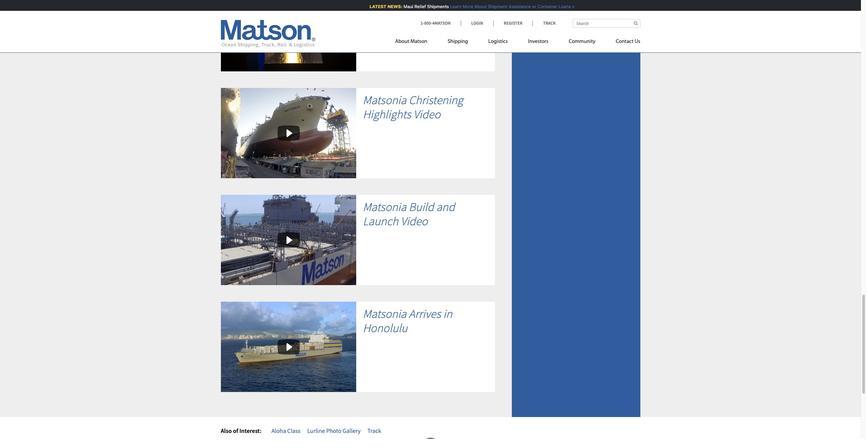 Task type: vqa. For each thing, say whether or not it's contained in the screenshot.
Port
no



Task type: describe. For each thing, give the bounding box(es) containing it.
logistics link
[[479, 36, 518, 49]]

arrives in honolulu
[[363, 307, 453, 336]]

shipment
[[487, 4, 507, 9]]

1-
[[421, 20, 425, 26]]

>
[[571, 4, 574, 9]]

community link
[[559, 36, 606, 49]]

800-
[[425, 20, 433, 26]]

or
[[531, 4, 536, 9]]

investors link
[[518, 36, 559, 49]]

about matson link
[[396, 36, 438, 49]]

matson's lurline ship christened image for build and launch video
[[221, 195, 356, 286]]

learn more about shipment assistance or container loans > link
[[449, 4, 574, 9]]

honolulu
[[363, 321, 408, 336]]

contact us
[[616, 39, 641, 44]]

learn
[[449, 4, 461, 9]]

shipping
[[448, 39, 468, 44]]

also
[[221, 427, 232, 435]]

contact
[[616, 39, 634, 44]]

gallery
[[343, 427, 361, 435]]

build and launch video
[[363, 200, 455, 229]]

arrives
[[409, 307, 441, 322]]

about inside 'top menu' navigation
[[396, 39, 410, 44]]

highlights
[[363, 107, 411, 122]]

track for left the track "link"
[[368, 427, 382, 435]]

loans
[[558, 4, 570, 9]]

container
[[537, 4, 557, 9]]

0 horizontal spatial track link
[[368, 427, 382, 435]]

blue matson logo with ocean, shipping, truck, rail and logistics written beneath it. image
[[221, 20, 316, 48]]

more
[[462, 4, 472, 9]]

maui
[[403, 4, 412, 9]]

about matson
[[396, 39, 428, 44]]

video inside build and launch video
[[401, 214, 428, 229]]

video inside christening highlights video
[[414, 107, 441, 122]]

build
[[409, 200, 434, 215]]

matsonia for christening highlights video
[[363, 93, 407, 108]]

investors
[[529, 39, 549, 44]]

of
[[233, 427, 238, 435]]

matson's lurline ship christened image for christening highlights video
[[221, 88, 356, 178]]

us
[[635, 39, 641, 44]]

register
[[504, 20, 523, 26]]

shipping link
[[438, 36, 479, 49]]

0 vertical spatial track link
[[533, 20, 556, 26]]

4matson
[[433, 20, 451, 26]]

lurline
[[308, 427, 325, 435]]

track for the track "link" to the top
[[544, 20, 556, 26]]



Task type: locate. For each thing, give the bounding box(es) containing it.
top menu navigation
[[396, 36, 641, 49]]

assistance
[[508, 4, 530, 9]]

about right more
[[474, 4, 486, 9]]

login link
[[461, 20, 494, 26]]

aloha class link
[[272, 427, 301, 435]]

and
[[437, 200, 455, 215]]

lurline photo gallery
[[308, 427, 361, 435]]

matsonia
[[363, 93, 407, 108], [363, 200, 407, 215], [363, 307, 407, 322]]

0 vertical spatial matsonia
[[363, 93, 407, 108]]

matson
[[411, 39, 428, 44]]

relief
[[414, 4, 425, 9]]

1 vertical spatial track link
[[368, 427, 382, 435]]

in
[[444, 307, 453, 322]]

section
[[504, 0, 649, 418]]

1 matsonia from the top
[[363, 93, 407, 108]]

0 vertical spatial video
[[414, 107, 441, 122]]

interest:
[[240, 427, 262, 435]]

0 vertical spatial track
[[544, 20, 556, 26]]

1-800-4matson link
[[421, 20, 461, 26]]

3 matsonia from the top
[[363, 307, 407, 322]]

None search field
[[573, 19, 641, 28]]

1 horizontal spatial about
[[474, 4, 486, 9]]

shipments
[[426, 4, 448, 9]]

about left matson
[[396, 39, 410, 44]]

2 matsonia from the top
[[363, 200, 407, 215]]

lurline photo gallery link
[[308, 427, 361, 435]]

1 matson's lurline ship christened image from the top
[[221, 88, 356, 178]]

about
[[474, 4, 486, 9], [396, 39, 410, 44]]

0 vertical spatial matson's lurline ship christened image
[[221, 88, 356, 178]]

also of interest:
[[221, 427, 262, 435]]

photo
[[326, 427, 342, 435]]

christening highlights video
[[363, 93, 464, 122]]

register link
[[494, 20, 533, 26]]

0 horizontal spatial track
[[368, 427, 382, 435]]

track right gallery
[[368, 427, 382, 435]]

2 vertical spatial matsonia
[[363, 307, 407, 322]]

logistics
[[489, 39, 508, 44]]

Search search field
[[573, 19, 641, 28]]

matson's lurline ship christened image
[[221, 88, 356, 178], [221, 195, 356, 286]]

track link down 'container' on the right top of page
[[533, 20, 556, 26]]

1 horizontal spatial track
[[544, 20, 556, 26]]

0 horizontal spatial about
[[396, 39, 410, 44]]

track
[[544, 20, 556, 26], [368, 427, 382, 435]]

1 vertical spatial about
[[396, 39, 410, 44]]

backtop image
[[422, 438, 439, 440]]

login
[[472, 20, 484, 26]]

latest news: maui relief shipments learn more about shipment assistance or container loans >
[[369, 4, 574, 9]]

2 matson's lurline ship christened image from the top
[[221, 195, 356, 286]]

0 vertical spatial about
[[474, 4, 486, 9]]

matsonia for build and launch video
[[363, 200, 407, 215]]

video
[[414, 107, 441, 122], [401, 214, 428, 229]]

aloha class
[[272, 427, 301, 435]]

christening
[[409, 93, 464, 108]]

contact us link
[[606, 36, 641, 49]]

news:
[[387, 4, 402, 9]]

1 horizontal spatial track link
[[533, 20, 556, 26]]

community
[[569, 39, 596, 44]]

launch
[[363, 214, 399, 229]]

1-800-4matson
[[421, 20, 451, 26]]

1 vertical spatial track
[[368, 427, 382, 435]]

class
[[288, 427, 301, 435]]

track link right gallery
[[368, 427, 382, 435]]

matsonia for arrives in honolulu
[[363, 307, 407, 322]]

1 vertical spatial matsonia
[[363, 200, 407, 215]]

latest
[[369, 4, 385, 9]]

track link
[[533, 20, 556, 26], [368, 427, 382, 435]]

matsonia arrives in honolulu image
[[221, 302, 356, 393]]

track down 'container' on the right top of page
[[544, 20, 556, 26]]

search image
[[634, 21, 639, 25]]

aloha
[[272, 427, 286, 435]]

1 vertical spatial video
[[401, 214, 428, 229]]

1 vertical spatial matson's lurline ship christened image
[[221, 195, 356, 286]]



